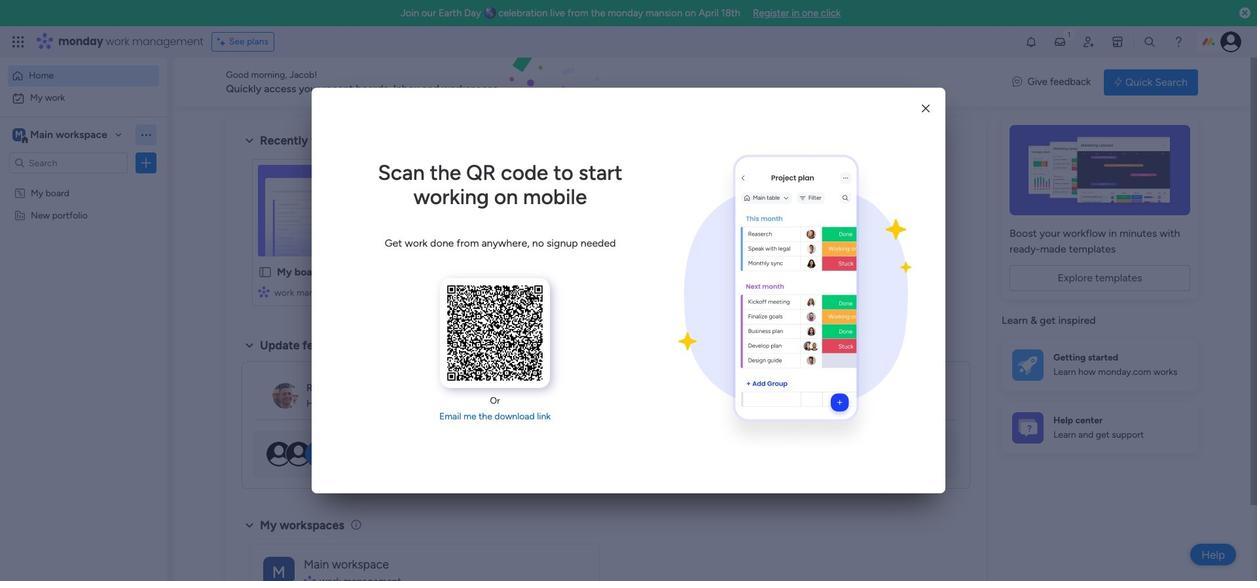 Task type: describe. For each thing, give the bounding box(es) containing it.
close recently visited image
[[242, 133, 257, 149]]

1 vertical spatial option
[[8, 88, 159, 109]]

close image
[[922, 104, 930, 114]]

update feed image
[[1054, 35, 1067, 48]]

invite members image
[[1083, 35, 1096, 48]]

help image
[[1172, 35, 1186, 48]]

notifications image
[[1025, 35, 1038, 48]]

Search in workspace field
[[28, 156, 109, 171]]

workspace image
[[263, 557, 295, 582]]

monday marketplace image
[[1112, 35, 1125, 48]]

getting started element
[[1002, 339, 1199, 391]]

templates image image
[[1014, 125, 1187, 215]]

0 vertical spatial option
[[8, 66, 159, 86]]

component image
[[258, 286, 270, 298]]

select product image
[[12, 35, 25, 48]]

close my workspaces image
[[242, 518, 257, 534]]



Task type: locate. For each thing, give the bounding box(es) containing it.
see plans image
[[217, 35, 229, 49]]

public board image
[[438, 265, 453, 280]]

1 image
[[1064, 27, 1076, 42]]

close update feed (inbox) image
[[242, 338, 257, 354]]

component image
[[438, 286, 450, 298]]

workspace image
[[12, 128, 26, 142]]

roy mann image
[[272, 383, 299, 409]]

quick search results list box
[[242, 149, 971, 322]]

2 vertical spatial option
[[0, 181, 167, 184]]

workspace selection element
[[12, 127, 109, 144]]

list box
[[0, 179, 167, 403]]

search everything image
[[1144, 35, 1157, 48]]

v2 user feedback image
[[1013, 75, 1023, 90]]

option
[[8, 66, 159, 86], [8, 88, 159, 109], [0, 181, 167, 184]]

jacob simon image
[[1221, 31, 1242, 52]]

public board image
[[258, 265, 272, 280]]

v2 bolt switch image
[[1115, 75, 1123, 89]]

help center element
[[1002, 402, 1199, 454]]



Task type: vqa. For each thing, say whether or not it's contained in the screenshot.
Give feedback
no



